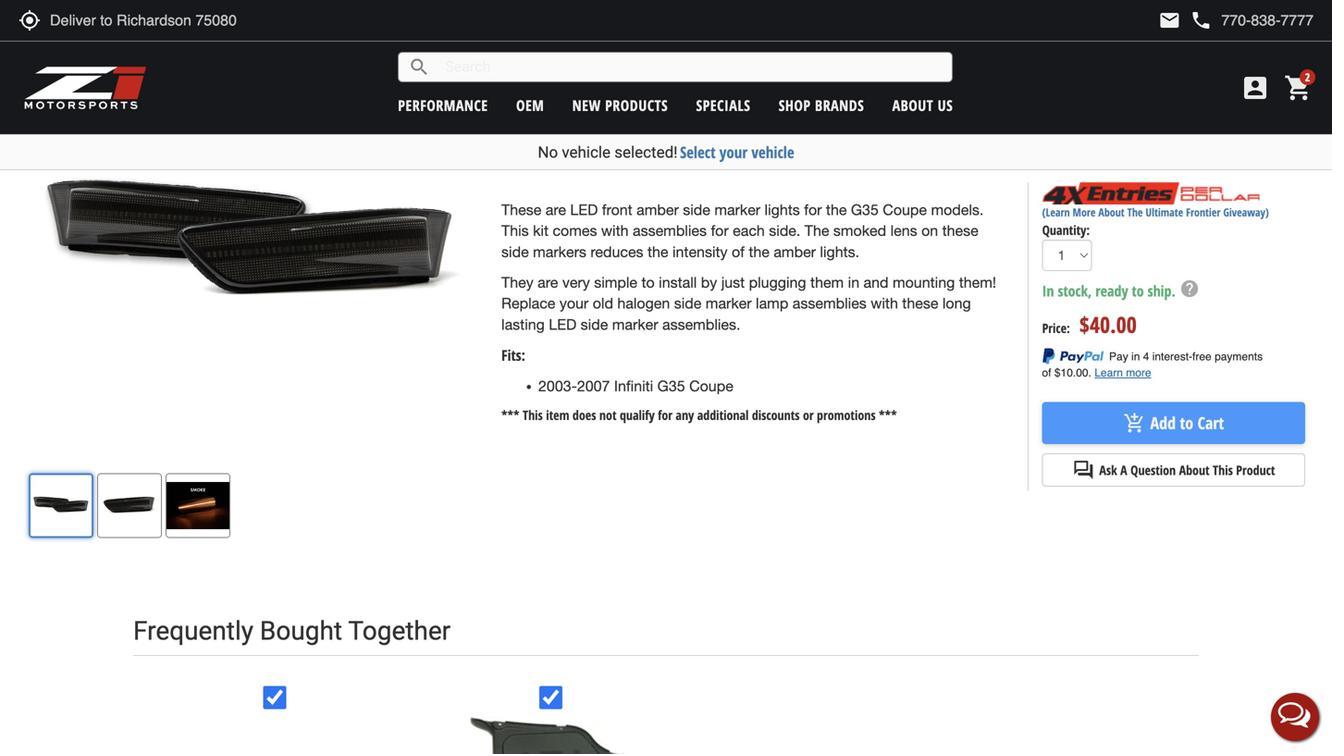 Task type: describe. For each thing, give the bounding box(es) containing it.
comes
[[553, 222, 597, 239]]

shop brands link
[[779, 95, 864, 115]]

quantity:
[[1042, 221, 1090, 239]]

lasting
[[501, 316, 545, 333]]

$40.00
[[1080, 309, 1137, 339]]

1 vertical spatial this
[[523, 406, 543, 424]]

oem link
[[516, 95, 544, 115]]

assemblies inside these are led front amber side marker lights for the g35 coupe models. this kit comes with assemblies for each side. the smoked lens on these side markers reduces the intensity of the amber lights.
[[633, 222, 707, 239]]

1 horizontal spatial coupe
[[689, 377, 733, 394]]

of
[[732, 243, 745, 260]]

g35 inside g35 coupe led front amber corner marker lights - smoked star star star star star 5/5 - (1 reviews) brand: fits models: g35...
[[488, 54, 523, 86]]

performance parts link
[[13, 23, 107, 40]]

install
[[659, 274, 697, 291]]

a
[[1121, 461, 1127, 479]]

parts
[[81, 23, 107, 40]]

on
[[922, 222, 938, 239]]

2003-
[[538, 377, 577, 394]]

ready
[[1096, 281, 1128, 301]]

3 star from the left
[[525, 91, 543, 109]]

front
[[632, 54, 682, 86]]

assemblies inside they are very simple to install by just plugging them in and mounting them! replace your old halogen side marker lamp assemblies with these long lasting led side marker assemblies.
[[793, 295, 867, 312]]

1 star from the left
[[488, 91, 506, 109]]

add
[[1150, 412, 1176, 434]]

item
[[546, 406, 569, 424]]

are for kit
[[546, 201, 566, 218]]

account_box link
[[1236, 73, 1275, 103]]

2007
[[577, 377, 610, 394]]

shopping_cart
[[1284, 73, 1314, 103]]

my_location
[[19, 9, 41, 31]]

to inside in stock, ready to ship. help
[[1132, 281, 1144, 301]]

search
[[408, 56, 430, 78]]

old
[[593, 295, 613, 312]]

phone link
[[1190, 9, 1314, 31]]

price:
[[1042, 319, 1070, 337]]

side.
[[769, 222, 801, 239]]

select
[[680, 142, 716, 163]]

this inside these are led front amber side marker lights for the g35 coupe models. this kit comes with assemblies for each side. the smoked lens on these side markers reduces the intensity of the amber lights.
[[501, 222, 529, 239]]

0 horizontal spatial for
[[658, 406, 673, 424]]

selected!
[[615, 143, 678, 161]]

z1 motorsports logo image
[[23, 65, 148, 111]]

lighting
[[300, 23, 340, 40]]

shopping_cart link
[[1280, 73, 1314, 103]]

more
[[1073, 205, 1096, 220]]

plugging
[[749, 274, 806, 291]]

g35...
[[552, 140, 582, 156]]

halogen
[[617, 295, 670, 312]]

specials
[[696, 95, 751, 115]]

2 horizontal spatial the
[[826, 201, 847, 218]]

amber
[[688, 54, 751, 86]]

any
[[676, 406, 694, 424]]

no vehicle selected! select your vehicle
[[538, 142, 794, 163]]

performance link
[[398, 95, 488, 115]]

0 vertical spatial for
[[804, 201, 822, 218]]

frequently bought together
[[133, 616, 451, 646]]

mounting
[[893, 274, 955, 291]]

oem
[[516, 95, 544, 115]]

price: $40.00
[[1042, 309, 1137, 339]]

not
[[599, 406, 617, 424]]

ask
[[1099, 461, 1117, 479]]

side down old at the left top
[[581, 316, 608, 333]]

1 vertical spatial about
[[1099, 205, 1125, 220]]

miscellaneous
[[207, 23, 279, 40]]

no
[[538, 143, 558, 161]]

replace
[[501, 295, 555, 312]]

lens
[[891, 222, 917, 239]]

2 *** from the left
[[879, 406, 897, 424]]

markers
[[533, 243, 586, 260]]

together
[[348, 616, 451, 646]]

g35 inside these are led front amber side marker lights for the g35 coupe models. this kit comes with assemblies for each side. the smoked lens on these side markers reduces the intensity of the amber lights.
[[851, 201, 879, 218]]

z1 products link
[[128, 23, 186, 40]]

phone
[[1190, 9, 1212, 31]]

ultimate
[[1146, 205, 1183, 220]]

these inside these are led front amber side marker lights for the g35 coupe models. this kit comes with assemblies for each side. the smoked lens on these side markers reduces the intensity of the amber lights.
[[942, 222, 979, 239]]

new products
[[572, 95, 668, 115]]

0 horizontal spatial about
[[892, 95, 934, 115]]

new products link
[[572, 95, 668, 115]]

account_box
[[1241, 73, 1270, 103]]

with inside these are led front amber side marker lights for the g35 coupe models. this kit comes with assemblies for each side. the smoked lens on these side markers reduces the intensity of the amber lights.
[[601, 222, 629, 239]]

them!
[[959, 274, 996, 291]]

help
[[1180, 278, 1200, 299]]

0 horizontal spatial the
[[648, 243, 668, 260]]

1 horizontal spatial g35
[[658, 377, 685, 394]]

by
[[701, 274, 717, 291]]

lamp
[[756, 295, 789, 312]]

1 horizontal spatial the
[[749, 243, 770, 260]]

fits:
[[501, 345, 525, 365]]

frequently
[[133, 616, 253, 646]]

models:
[[508, 138, 549, 156]]

1 *** from the left
[[501, 406, 520, 424]]

in
[[1042, 281, 1054, 301]]

frontier
[[1186, 205, 1221, 220]]

2 horizontal spatial to
[[1180, 412, 1194, 434]]

these
[[501, 201, 542, 218]]

miscellaneous link
[[207, 23, 279, 40]]



Task type: vqa. For each thing, say whether or not it's contained in the screenshot.
M12x1.25 to the bottom
no



Task type: locate. For each thing, give the bounding box(es) containing it.
2 star from the left
[[506, 91, 525, 109]]

0 horizontal spatial coupe
[[529, 54, 587, 86]]

1 horizontal spatial these
[[942, 222, 979, 239]]

1 vertical spatial with
[[871, 295, 898, 312]]

0 horizontal spatial assemblies
[[633, 222, 707, 239]]

brand:
[[488, 114, 521, 132]]

these down mounting
[[902, 295, 939, 312]]

1 vertical spatial for
[[711, 222, 729, 239]]

g35 up any
[[658, 377, 685, 394]]

lighting link
[[300, 23, 340, 40]]

performance
[[13, 23, 78, 40]]

lights.
[[820, 243, 860, 260]]

marker down halogen
[[612, 316, 658, 333]]

1 vertical spatial amber
[[774, 243, 816, 260]]

about right more
[[1099, 205, 1125, 220]]

in stock, ready to ship. help
[[1042, 278, 1200, 301]]

question_answer
[[1073, 459, 1095, 481]]

performance parts
[[13, 23, 107, 40]]

led right lasting
[[549, 316, 577, 333]]

with down and
[[871, 295, 898, 312]]

question_answer ask a question about this product
[[1073, 459, 1275, 481]]

2 vertical spatial this
[[1213, 461, 1233, 479]]

1 horizontal spatial amber
[[774, 243, 816, 260]]

4 star from the left
[[543, 91, 562, 109]]

amber
[[637, 201, 679, 218], [774, 243, 816, 260]]

side up the intensity in the top of the page
[[683, 201, 710, 218]]

led for front
[[570, 201, 598, 218]]

0 horizontal spatial vehicle
[[562, 143, 611, 161]]

new
[[572, 95, 601, 115]]

0 horizontal spatial to
[[642, 274, 655, 291]]

2 vertical spatial for
[[658, 406, 673, 424]]

kit
[[533, 222, 549, 239]]

with inside they are very simple to install by just plugging them in and mounting them! replace your old halogen side marker lamp assemblies with these long lasting led side marker assemblies.
[[871, 295, 898, 312]]

are for replace
[[538, 274, 558, 291]]

0 horizontal spatial these
[[902, 295, 939, 312]]

your right the select
[[720, 142, 748, 163]]

about right question
[[1179, 461, 1210, 479]]

marker
[[715, 201, 761, 218], [706, 295, 752, 312], [612, 316, 658, 333]]

models.
[[931, 201, 984, 218]]

and
[[864, 274, 889, 291]]

in
[[848, 274, 860, 291]]

about us link
[[892, 95, 953, 115]]

0 vertical spatial with
[[601, 222, 629, 239]]

2 vertical spatial coupe
[[689, 377, 733, 394]]

2 vertical spatial led
[[549, 316, 577, 333]]

1 vertical spatial your
[[560, 295, 589, 312]]

the up smoked
[[826, 201, 847, 218]]

(learn more about the ultimate frontier giveaway)
[[1042, 205, 1269, 220]]

shop brands
[[779, 95, 864, 115]]

to right add
[[1180, 412, 1194, 434]]

1 vertical spatial led
[[570, 201, 598, 218]]

side down install
[[674, 295, 702, 312]]

2 vertical spatial g35
[[658, 377, 685, 394]]

0 vertical spatial g35
[[488, 54, 523, 86]]

stock,
[[1058, 281, 1092, 301]]

this left item
[[523, 406, 543, 424]]

about us
[[892, 95, 953, 115]]

1 vertical spatial g35
[[851, 201, 879, 218]]

2 vertical spatial marker
[[612, 316, 658, 333]]

2003-2007 infiniti g35 coupe
[[538, 377, 733, 394]]

mail
[[1159, 9, 1181, 31]]

these inside they are very simple to install by just plugging them in and mounting them! replace your old halogen side marker lamp assemblies with these long lasting led side marker assemblies.
[[902, 295, 939, 312]]

the inside these are led front amber side marker lights for the g35 coupe models. this kit comes with assemblies for each side. the smoked lens on these side markers reduces the intensity of the amber lights.
[[805, 222, 829, 239]]

1 vertical spatial these
[[902, 295, 939, 312]]

promotions
[[817, 406, 876, 424]]

led up 'comes'
[[570, 201, 598, 218]]

us
[[938, 95, 953, 115]]

about
[[892, 95, 934, 115], [1099, 205, 1125, 220], [1179, 461, 1210, 479]]

0 horizontal spatial with
[[601, 222, 629, 239]]

for up the intensity in the top of the page
[[711, 222, 729, 239]]

0 vertical spatial amber
[[637, 201, 679, 218]]

coupe inside g35 coupe led front amber corner marker lights - smoked star star star star star 5/5 - (1 reviews) brand: fits models: g35...
[[529, 54, 587, 86]]

2 horizontal spatial for
[[804, 201, 822, 218]]

1 vertical spatial marker
[[706, 295, 752, 312]]

5 star from the left
[[562, 91, 580, 109]]

-
[[961, 54, 969, 86]]

coupe inside these are led front amber side marker lights for the g35 coupe models. this kit comes with assemblies for each side. the smoked lens on these side markers reduces the intensity of the amber lights.
[[883, 201, 927, 218]]

0 horizontal spatial the
[[805, 222, 829, 239]]

infiniti
[[614, 377, 653, 394]]

*** left item
[[501, 406, 520, 424]]

coupe
[[529, 54, 587, 86], [883, 201, 927, 218], [689, 377, 733, 394]]

are inside these are led front amber side marker lights for the g35 coupe models. this kit comes with assemblies for each side. the smoked lens on these side markers reduces the intensity of the amber lights.
[[546, 201, 566, 218]]

led inside they are very simple to install by just plugging them in and mounting them! replace your old halogen side marker lamp assemblies with these long lasting led side marker assemblies.
[[549, 316, 577, 333]]

performance
[[398, 95, 488, 115]]

select your vehicle link
[[680, 142, 794, 163]]

0 vertical spatial about
[[892, 95, 934, 115]]

the left ultimate on the top right of the page
[[1127, 205, 1143, 220]]

qualify
[[620, 406, 655, 424]]

1 horizontal spatial to
[[1132, 281, 1144, 301]]

g35 up "oem"
[[488, 54, 523, 86]]

2 horizontal spatial about
[[1179, 461, 1210, 479]]

assemblies.
[[662, 316, 741, 333]]

corner
[[757, 54, 819, 86]]

vehicle down shop
[[752, 142, 794, 163]]

1 horizontal spatial ***
[[879, 406, 897, 424]]

this inside question_answer ask a question about this product
[[1213, 461, 1233, 479]]

0 vertical spatial the
[[1127, 205, 1143, 220]]

each
[[733, 222, 765, 239]]

they
[[501, 274, 534, 291]]

1 vertical spatial coupe
[[883, 201, 927, 218]]

intensity
[[673, 243, 728, 260]]

coupe up "oem"
[[529, 54, 587, 86]]

coupe up additional
[[689, 377, 733, 394]]

led inside g35 coupe led front amber corner marker lights - smoked star star star star star 5/5 - (1 reviews) brand: fits models: g35...
[[593, 54, 626, 86]]

are inside they are very simple to install by just plugging them in and mounting them! replace your old halogen side marker lamp assemblies with these long lasting led side marker assemblies.
[[538, 274, 558, 291]]

*** right promotions on the right of the page
[[879, 406, 897, 424]]

to left ship. on the top of page
[[1132, 281, 1144, 301]]

they are very simple to install by just plugging them in and mounting them! replace your old halogen side marker lamp assemblies with these long lasting led side marker assemblies.
[[501, 274, 996, 333]]

led inside these are led front amber side marker lights for the g35 coupe models. this kit comes with assemblies for each side. the smoked lens on these side markers reduces the intensity of the amber lights.
[[570, 201, 598, 218]]

side up they
[[501, 243, 529, 260]]

(learn
[[1042, 205, 1070, 220]]

shop
[[779, 95, 811, 115]]

them
[[810, 274, 844, 291]]

smoked
[[833, 222, 886, 239]]

z1
[[128, 23, 139, 40]]

ship.
[[1148, 281, 1176, 301]]

1 horizontal spatial for
[[711, 222, 729, 239]]

0 vertical spatial are
[[546, 201, 566, 218]]

products
[[143, 23, 186, 40]]

this down these
[[501, 222, 529, 239]]

side
[[683, 201, 710, 218], [501, 243, 529, 260], [674, 295, 702, 312], [581, 316, 608, 333]]

the right of
[[749, 243, 770, 260]]

to inside they are very simple to install by just plugging them in and mounting them! replace your old halogen side marker lamp assemblies with these long lasting led side marker assemblies.
[[642, 274, 655, 291]]

the
[[826, 201, 847, 218], [648, 243, 668, 260], [749, 243, 770, 260]]

about left us at the top right of page
[[892, 95, 934, 115]]

*** this item does not qualify for any additional discounts or promotions ***
[[501, 406, 897, 424]]

add_shopping_cart
[[1124, 412, 1146, 434]]

are left very on the top left
[[538, 274, 558, 291]]

giveaway)
[[1223, 205, 1269, 220]]

the up lights.
[[805, 222, 829, 239]]

marker down just
[[706, 295, 752, 312]]

g35 up smoked
[[851, 201, 879, 218]]

mail link
[[1159, 9, 1181, 31]]

g35 coupe led front amber corner marker lights - smoked star star star star star 5/5 - (1 reviews) brand: fits models: g35...
[[488, 54, 1049, 156]]

these down the models.
[[942, 222, 979, 239]]

2 horizontal spatial coupe
[[883, 201, 927, 218]]

0 vertical spatial your
[[720, 142, 748, 163]]

None checkbox
[[263, 686, 286, 709]]

vehicle inside no vehicle selected! select your vehicle
[[562, 143, 611, 161]]

add_shopping_cart add to cart
[[1124, 412, 1224, 434]]

1 horizontal spatial with
[[871, 295, 898, 312]]

marker up each
[[715, 201, 761, 218]]

mail phone
[[1159, 9, 1212, 31]]

Search search field
[[430, 53, 952, 81]]

lights
[[900, 54, 955, 86]]

1 horizontal spatial vehicle
[[752, 142, 794, 163]]

0 vertical spatial these
[[942, 222, 979, 239]]

vehicle right no
[[562, 143, 611, 161]]

this left product
[[1213, 461, 1233, 479]]

0 vertical spatial led
[[593, 54, 626, 86]]

amber down side.
[[774, 243, 816, 260]]

1 vertical spatial assemblies
[[793, 295, 867, 312]]

1 vertical spatial are
[[538, 274, 558, 291]]

led for front
[[593, 54, 626, 86]]

1 horizontal spatial the
[[1127, 205, 1143, 220]]

are
[[546, 201, 566, 218], [538, 274, 558, 291]]

product
[[1236, 461, 1275, 479]]

2 horizontal spatial g35
[[851, 201, 879, 218]]

to up halogen
[[642, 274, 655, 291]]

fits
[[488, 138, 505, 156]]

about inside question_answer ask a question about this product
[[1179, 461, 1210, 479]]

assemblies down 'them' at right top
[[793, 295, 867, 312]]

discounts
[[752, 406, 800, 424]]

or
[[803, 406, 814, 424]]

1 vertical spatial the
[[805, 222, 829, 239]]

with up reduces
[[601, 222, 629, 239]]

z1 products
[[128, 23, 186, 40]]

None checkbox
[[540, 686, 563, 709]]

your inside they are very simple to install by just plugging them in and mounting them! replace your old halogen side marker lamp assemblies with these long lasting led side marker assemblies.
[[560, 295, 589, 312]]

marker inside these are led front amber side marker lights for the g35 coupe models. this kit comes with assemblies for each side. the smoked lens on these side markers reduces the intensity of the amber lights.
[[715, 201, 761, 218]]

0 vertical spatial assemblies
[[633, 222, 707, 239]]

these are led front amber side marker lights for the g35 coupe models. this kit comes with assemblies for each side. the smoked lens on these side markers reduces the intensity of the amber lights.
[[501, 201, 984, 260]]

long
[[943, 295, 971, 312]]

question
[[1131, 461, 1176, 479]]

assemblies up the intensity in the top of the page
[[633, 222, 707, 239]]

smoked
[[975, 54, 1049, 86]]

lights
[[765, 201, 800, 218]]

for right lights
[[804, 201, 822, 218]]

0 horizontal spatial amber
[[637, 201, 679, 218]]

bought
[[260, 616, 342, 646]]

your down very on the top left
[[560, 295, 589, 312]]

for left any
[[658, 406, 673, 424]]

1 horizontal spatial your
[[720, 142, 748, 163]]

0 vertical spatial this
[[501, 222, 529, 239]]

these
[[942, 222, 979, 239], [902, 295, 939, 312]]

2 vertical spatial about
[[1179, 461, 1210, 479]]

amber right "front"
[[637, 201, 679, 218]]

0 horizontal spatial your
[[560, 295, 589, 312]]

1 horizontal spatial assemblies
[[793, 295, 867, 312]]

(learn more about the ultimate frontier giveaway) link
[[1042, 205, 1269, 220]]

led up 5/5 -
[[593, 54, 626, 86]]

0 vertical spatial coupe
[[529, 54, 587, 86]]

specials link
[[696, 95, 751, 115]]

coupe up lens
[[883, 201, 927, 218]]

0 horizontal spatial g35
[[488, 54, 523, 86]]

are up "kit"
[[546, 201, 566, 218]]

0 horizontal spatial ***
[[501, 406, 520, 424]]

this
[[501, 222, 529, 239], [523, 406, 543, 424], [1213, 461, 1233, 479]]

marker
[[825, 54, 894, 86]]

0 vertical spatial marker
[[715, 201, 761, 218]]

the up install
[[648, 243, 668, 260]]

does
[[573, 406, 596, 424]]

1 horizontal spatial about
[[1099, 205, 1125, 220]]



